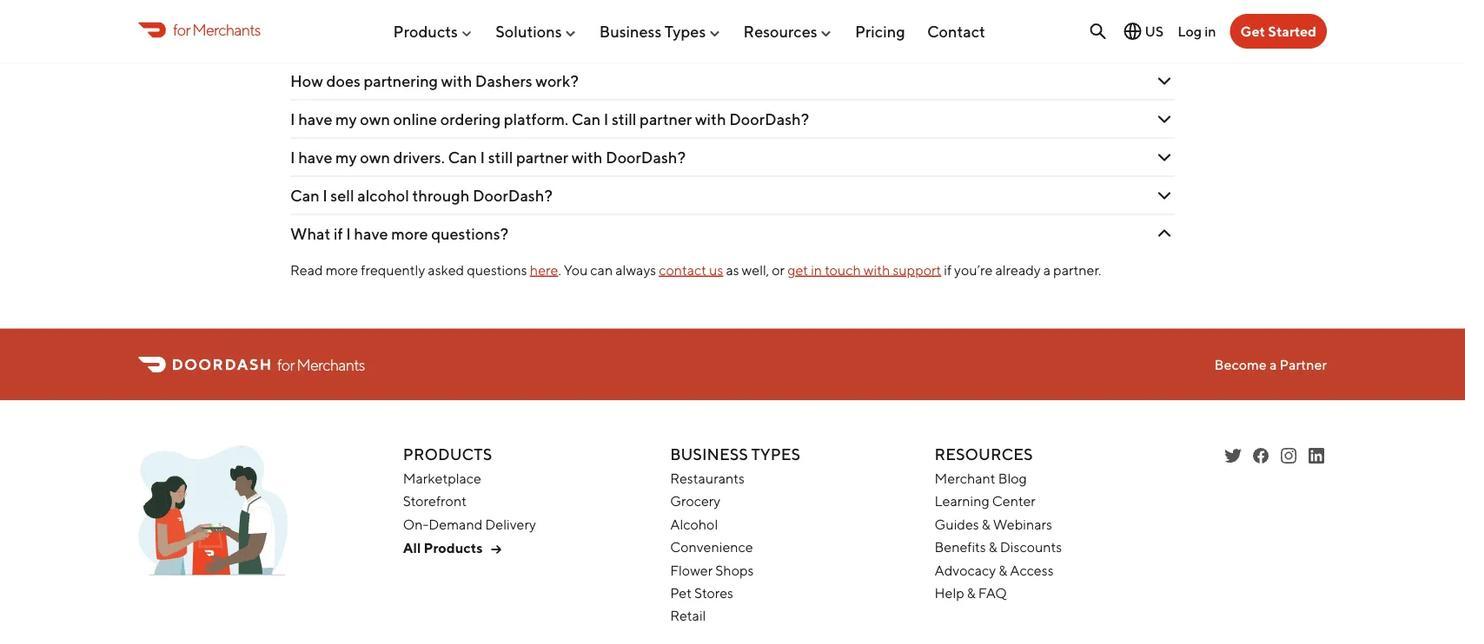Task type: vqa. For each thing, say whether or not it's contained in the screenshot.
first an from the right
no



Task type: describe. For each thing, give the bounding box(es) containing it.
questions
[[467, 262, 527, 279]]

0 horizontal spatial in
[[811, 262, 822, 279]]

partner.
[[1054, 262, 1101, 279]]

faq
[[979, 586, 1007, 602]]

1 horizontal spatial for merchants
[[277, 356, 365, 375]]

drivers.
[[393, 148, 445, 167]]

get
[[788, 262, 808, 279]]

partnering
[[364, 72, 438, 91]]

help
[[935, 586, 965, 602]]

frequently
[[361, 262, 425, 279]]

chevron down image for how does it work when accepting orders through doordash?
[[1154, 33, 1175, 54]]

benefits & discounts link
[[935, 540, 1062, 556]]

solutions link
[[496, 15, 578, 47]]

orders
[[530, 34, 576, 52]]

get started button
[[1230, 14, 1327, 49]]

facebook image
[[1251, 446, 1272, 467]]

online
[[393, 110, 437, 129]]

& down guides & webinars link
[[989, 540, 998, 556]]

discounts
[[1000, 540, 1062, 556]]

doordash for merchants image
[[138, 446, 288, 586]]

business for business types restaurants grocery alcohol convenience flower shops pet stores retail
[[670, 446, 748, 465]]

become a partner link
[[1215, 357, 1327, 374]]

access
[[1010, 563, 1054, 579]]

own for online
[[360, 110, 390, 129]]

stores
[[694, 586, 734, 602]]

pricing
[[855, 22, 905, 41]]

here
[[530, 262, 558, 279]]

become
[[1215, 357, 1267, 374]]

0 vertical spatial if
[[334, 225, 343, 244]]

support
[[893, 262, 941, 279]]

guides & webinars link
[[935, 517, 1052, 533]]

merchant
[[935, 471, 996, 487]]

retail
[[670, 609, 706, 625]]

2 vertical spatial have
[[354, 225, 388, 244]]

convenience link
[[670, 540, 753, 556]]

pricing link
[[855, 15, 905, 47]]

webinars
[[993, 517, 1052, 533]]

for inside for merchants link
[[173, 20, 190, 39]]

all products
[[403, 541, 483, 557]]

demand
[[429, 517, 483, 533]]

partner
[[1280, 357, 1327, 374]]

& down benefits & discounts link
[[999, 563, 1007, 579]]

have for i have my own online ordering platform. can i still partner with doordash?
[[298, 110, 332, 129]]

how for how does it work when accepting orders through doordash?
[[290, 34, 323, 52]]

2 vertical spatial can
[[290, 187, 319, 205]]

learning center link
[[935, 494, 1036, 510]]

dashers
[[475, 72, 532, 91]]

0 vertical spatial partner
[[640, 110, 692, 129]]

contact link
[[927, 15, 986, 47]]

on-
[[403, 517, 429, 533]]

platform.
[[504, 110, 568, 129]]

linkedin link
[[1306, 446, 1327, 467]]

flower
[[670, 563, 713, 579]]

log in
[[1178, 23, 1216, 39]]

marketplace link
[[403, 471, 481, 487]]

business for business types
[[600, 22, 662, 41]]

guides
[[935, 517, 979, 533]]

flower shops link
[[670, 563, 754, 579]]

get started
[[1241, 23, 1317, 40]]

what if i have more questions?
[[290, 225, 509, 244]]

resources for resources
[[744, 22, 818, 41]]

when
[[415, 34, 453, 52]]

grocery link
[[670, 494, 721, 510]]

started
[[1268, 23, 1317, 40]]

work
[[377, 34, 411, 52]]

log in link
[[1178, 23, 1216, 39]]

does for it
[[326, 34, 361, 52]]

marketplace storefront on-demand delivery
[[403, 471, 536, 533]]

help & faq link
[[935, 586, 1007, 602]]

resources for resources merchant blog learning center guides & webinars benefits & discounts advocacy & access help & faq
[[935, 446, 1033, 465]]

work?
[[536, 72, 579, 91]]

here link
[[530, 262, 558, 279]]

1 vertical spatial can
[[448, 148, 477, 167]]

delivery
[[485, 517, 536, 533]]

grocery
[[670, 494, 721, 510]]

solutions
[[496, 22, 562, 41]]

chevron down image for can i sell alcohol through doordash?
[[1154, 186, 1175, 207]]

or
[[772, 262, 785, 279]]

storefront
[[403, 494, 467, 510]]

0 vertical spatial merchants
[[192, 20, 260, 39]]

facebook link
[[1251, 446, 1272, 467]]

alcohol
[[357, 187, 409, 205]]

i have my own drivers. can i still partner with doordash?
[[290, 148, 686, 167]]



Task type: locate. For each thing, give the bounding box(es) containing it.
my for online
[[336, 110, 357, 129]]

can i sell alcohol through doordash?
[[290, 187, 553, 205]]

how does partnering with dashers work?
[[290, 72, 579, 91]]

can down ordering
[[448, 148, 477, 167]]

more right read
[[326, 262, 358, 279]]

.
[[558, 262, 561, 279]]

with
[[441, 72, 472, 91], [695, 110, 726, 129], [572, 148, 603, 167], [864, 262, 890, 279]]

products link
[[393, 15, 474, 47]]

own
[[360, 110, 390, 129], [360, 148, 390, 167]]

1 vertical spatial merchants
[[297, 356, 365, 375]]

1 vertical spatial have
[[298, 148, 332, 167]]

1 vertical spatial products
[[403, 446, 492, 465]]

business inside business types restaurants grocery alcohol convenience flower shops pet stores retail
[[670, 446, 748, 465]]

read
[[290, 262, 323, 279]]

a left partner
[[1270, 357, 1277, 374]]

get in touch with support link
[[788, 262, 941, 279]]

business types link
[[600, 15, 722, 47]]

0 vertical spatial own
[[360, 110, 390, 129]]

0 vertical spatial through
[[579, 34, 636, 52]]

0 vertical spatial for merchants
[[173, 20, 260, 39]]

0 vertical spatial business
[[600, 22, 662, 41]]

2 how from the top
[[290, 72, 323, 91]]

1 horizontal spatial merchants
[[297, 356, 365, 375]]

advocacy
[[935, 563, 996, 579]]

pet stores link
[[670, 586, 734, 602]]

0 vertical spatial in
[[1205, 23, 1216, 39]]

1 vertical spatial more
[[326, 262, 358, 279]]

arrow right image
[[486, 540, 507, 561]]

0 vertical spatial my
[[336, 110, 357, 129]]

benefits
[[935, 540, 986, 556]]

shops
[[716, 563, 754, 579]]

0 horizontal spatial more
[[326, 262, 358, 279]]

1 horizontal spatial types
[[751, 446, 801, 465]]

0 vertical spatial have
[[298, 110, 332, 129]]

0 horizontal spatial a
[[1044, 262, 1051, 279]]

products up "how does partnering with dashers work?"
[[393, 22, 458, 41]]

1 horizontal spatial through
[[579, 34, 636, 52]]

0 vertical spatial still
[[612, 110, 637, 129]]

linkedin image
[[1306, 446, 1327, 467]]

in right log
[[1205, 23, 1216, 39]]

1 horizontal spatial business
[[670, 446, 748, 465]]

1 vertical spatial my
[[336, 148, 357, 167]]

1 horizontal spatial partner
[[640, 110, 692, 129]]

does left the it
[[326, 34, 361, 52]]

0 horizontal spatial resources
[[744, 22, 818, 41]]

business types
[[600, 22, 706, 41]]

us
[[709, 262, 723, 279]]

more up frequently
[[391, 225, 428, 244]]

us
[[1145, 23, 1164, 40]]

does left partnering
[[326, 72, 361, 91]]

chevron down image for i have my own drivers. can i still partner with doordash?
[[1154, 148, 1175, 168]]

3 chevron down image from the top
[[1154, 148, 1175, 168]]

2 vertical spatial products
[[424, 541, 483, 557]]

0 horizontal spatial still
[[488, 148, 513, 167]]

0 vertical spatial products
[[393, 22, 458, 41]]

1 vertical spatial resources
[[935, 446, 1033, 465]]

1 horizontal spatial a
[[1270, 357, 1277, 374]]

can
[[590, 262, 613, 279]]

alcohol link
[[670, 517, 718, 533]]

i have my own online ordering platform. can i still partner with doordash?
[[290, 110, 809, 129]]

read more frequently asked questions here . you can always contact us as well, or get in touch with support if you're already a partner.
[[290, 262, 1107, 279]]

restaurants
[[670, 471, 745, 487]]

center
[[992, 494, 1036, 510]]

partner
[[640, 110, 692, 129], [516, 148, 569, 167]]

chevron down image
[[1154, 33, 1175, 54], [1154, 71, 1175, 92], [1154, 148, 1175, 168], [1154, 186, 1175, 207], [1154, 224, 1175, 245]]

how does it work when accepting orders through doordash?
[[290, 34, 719, 52]]

how for how does partnering with dashers work?
[[290, 72, 323, 91]]

1 vertical spatial through
[[412, 187, 470, 205]]

my
[[336, 110, 357, 129], [336, 148, 357, 167]]

own left online
[[360, 110, 390, 129]]

does
[[326, 34, 361, 52], [326, 72, 361, 91]]

2 chevron down image from the top
[[1154, 71, 1175, 92]]

if left you're
[[944, 262, 952, 279]]

1 horizontal spatial still
[[612, 110, 637, 129]]

0 vertical spatial does
[[326, 34, 361, 52]]

restaurants link
[[670, 471, 745, 487]]

1 own from the top
[[360, 110, 390, 129]]

0 horizontal spatial for
[[173, 20, 190, 39]]

doordash?
[[639, 34, 719, 52], [729, 110, 809, 129], [606, 148, 686, 167], [473, 187, 553, 205]]

accepting
[[457, 34, 527, 52]]

merchant blog link
[[935, 471, 1027, 487]]

types inside business types restaurants grocery alcohol convenience flower shops pet stores retail
[[751, 446, 801, 465]]

0 vertical spatial can
[[572, 110, 601, 129]]

have
[[298, 110, 332, 129], [298, 148, 332, 167], [354, 225, 388, 244]]

0 horizontal spatial partner
[[516, 148, 569, 167]]

can left sell
[[290, 187, 319, 205]]

1 horizontal spatial in
[[1205, 23, 1216, 39]]

storefront link
[[403, 494, 467, 510]]

always
[[616, 262, 656, 279]]

ordering
[[440, 110, 501, 129]]

4 chevron down image from the top
[[1154, 186, 1175, 207]]

1 vertical spatial still
[[488, 148, 513, 167]]

alcohol
[[670, 517, 718, 533]]

what
[[290, 225, 331, 244]]

1 vertical spatial how
[[290, 72, 323, 91]]

1 horizontal spatial can
[[448, 148, 477, 167]]

2 own from the top
[[360, 148, 390, 167]]

chevron down image for how does partnering with dashers work?
[[1154, 71, 1175, 92]]

0 horizontal spatial merchants
[[192, 20, 260, 39]]

1 horizontal spatial for
[[277, 356, 294, 375]]

does for partnering
[[326, 72, 361, 91]]

contact
[[927, 22, 986, 41]]

retail link
[[670, 609, 706, 625]]

0 vertical spatial for
[[173, 20, 190, 39]]

convenience
[[670, 540, 753, 556]]

1 horizontal spatial if
[[944, 262, 952, 279]]

can down work?
[[572, 110, 601, 129]]

through
[[579, 34, 636, 52], [412, 187, 470, 205]]

a right the 'already'
[[1044, 262, 1051, 279]]

0 horizontal spatial can
[[290, 187, 319, 205]]

1 how from the top
[[290, 34, 323, 52]]

1 horizontal spatial more
[[391, 225, 428, 244]]

still
[[612, 110, 637, 129], [488, 148, 513, 167]]

business right orders
[[600, 22, 662, 41]]

for merchants
[[173, 20, 260, 39], [277, 356, 365, 375]]

0 horizontal spatial for merchants
[[173, 20, 260, 39]]

questions?
[[431, 225, 509, 244]]

1 vertical spatial for merchants
[[277, 356, 365, 375]]

products inside products link
[[393, 22, 458, 41]]

1 vertical spatial a
[[1270, 357, 1277, 374]]

learning
[[935, 494, 990, 510]]

chevron down image for what if i have more questions?
[[1154, 224, 1175, 245]]

my left online
[[336, 110, 357, 129]]

become a partner
[[1215, 357, 1327, 374]]

business up restaurants link
[[670, 446, 748, 465]]

globe line image
[[1122, 21, 1143, 42]]

i
[[290, 110, 295, 129], [604, 110, 609, 129], [290, 148, 295, 167], [480, 148, 485, 167], [323, 187, 327, 205], [346, 225, 351, 244]]

1 vertical spatial does
[[326, 72, 361, 91]]

0 vertical spatial more
[[391, 225, 428, 244]]

0 vertical spatial types
[[665, 22, 706, 41]]

how
[[290, 34, 323, 52], [290, 72, 323, 91]]

products up marketplace "link"
[[403, 446, 492, 465]]

get
[[1241, 23, 1266, 40]]

all
[[403, 541, 421, 557]]

have for i have my own drivers. can i still partner with doordash?
[[298, 148, 332, 167]]

& down 'learning center' link
[[982, 517, 991, 533]]

1 chevron down image from the top
[[1154, 33, 1175, 54]]

as
[[726, 262, 739, 279]]

own up alcohol
[[360, 148, 390, 167]]

1 vertical spatial own
[[360, 148, 390, 167]]

2 does from the top
[[326, 72, 361, 91]]

touch
[[825, 262, 861, 279]]

can
[[572, 110, 601, 129], [448, 148, 477, 167], [290, 187, 319, 205]]

twitter image
[[1223, 446, 1244, 467]]

well,
[[742, 262, 769, 279]]

resources inside resources merchant blog learning center guides & webinars benefits & discounts advocacy & access help & faq
[[935, 446, 1033, 465]]

2 my from the top
[[336, 148, 357, 167]]

1 horizontal spatial resources
[[935, 446, 1033, 465]]

products
[[393, 22, 458, 41], [403, 446, 492, 465], [424, 541, 483, 557]]

sell
[[331, 187, 354, 205]]

0 horizontal spatial if
[[334, 225, 343, 244]]

through down drivers.
[[412, 187, 470, 205]]

0 horizontal spatial through
[[412, 187, 470, 205]]

1 my from the top
[[336, 110, 357, 129]]

0 vertical spatial how
[[290, 34, 323, 52]]

contact
[[659, 262, 707, 279]]

business
[[600, 22, 662, 41], [670, 446, 748, 465]]

1 vertical spatial in
[[811, 262, 822, 279]]

advocacy & access link
[[935, 563, 1054, 579]]

instagram image
[[1279, 446, 1299, 467]]

types for business types
[[665, 22, 706, 41]]

0 vertical spatial a
[[1044, 262, 1051, 279]]

you
[[564, 262, 588, 279]]

1 vertical spatial types
[[751, 446, 801, 465]]

5 chevron down image from the top
[[1154, 224, 1175, 245]]

if right what
[[334, 225, 343, 244]]

resources merchant blog learning center guides & webinars benefits & discounts advocacy & access help & faq
[[935, 446, 1062, 602]]

1 vertical spatial for
[[277, 356, 294, 375]]

own for drivers.
[[360, 148, 390, 167]]

twitter link
[[1223, 446, 1244, 467]]

1 does from the top
[[326, 34, 361, 52]]

for merchants link
[[138, 18, 260, 42]]

my for drivers.
[[336, 148, 357, 167]]

chevron down image
[[1154, 109, 1175, 130]]

products down 'demand'
[[424, 541, 483, 557]]

1 vertical spatial if
[[944, 262, 952, 279]]

log
[[1178, 23, 1202, 39]]

0 horizontal spatial business
[[600, 22, 662, 41]]

on-demand delivery link
[[403, 517, 536, 533]]

& left faq
[[967, 586, 976, 602]]

types for business types restaurants grocery alcohol convenience flower shops pet stores retail
[[751, 446, 801, 465]]

my up sell
[[336, 148, 357, 167]]

1 vertical spatial business
[[670, 446, 748, 465]]

business types restaurants grocery alcohol convenience flower shops pet stores retail
[[670, 446, 801, 625]]

in right get
[[811, 262, 822, 279]]

it
[[364, 34, 374, 52]]

0 vertical spatial resources
[[744, 22, 818, 41]]

0 horizontal spatial types
[[665, 22, 706, 41]]

in
[[1205, 23, 1216, 39], [811, 262, 822, 279]]

pet
[[670, 586, 692, 602]]

1 vertical spatial partner
[[516, 148, 569, 167]]

2 horizontal spatial can
[[572, 110, 601, 129]]

through right orders
[[579, 34, 636, 52]]



